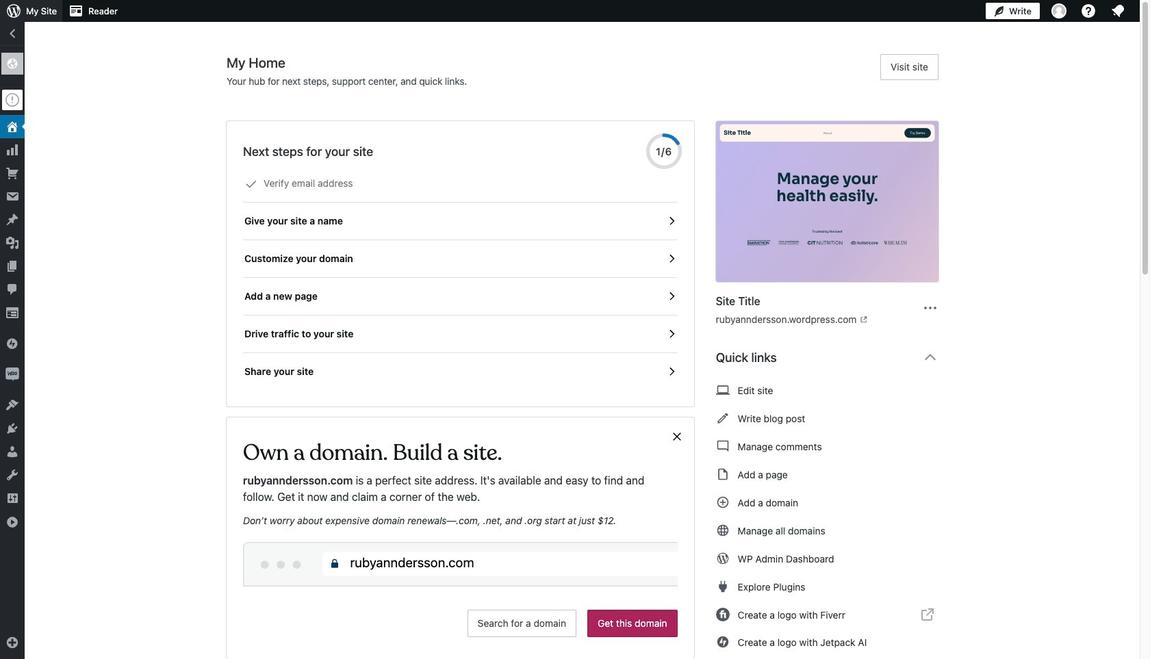 Task type: describe. For each thing, give the bounding box(es) containing it.
insert_drive_file image
[[716, 466, 729, 483]]

2 task enabled image from the top
[[665, 328, 677, 340]]

3 task enabled image from the top
[[665, 366, 677, 378]]

2 img image from the top
[[5, 368, 19, 381]]

more options for site site title image
[[922, 299, 939, 316]]

dismiss domain name promotion image
[[671, 429, 683, 445]]

1 task enabled image from the top
[[665, 215, 677, 227]]

mode_comment image
[[716, 438, 729, 455]]

1 task enabled image from the top
[[665, 290, 677, 303]]

my profile image
[[1051, 3, 1067, 18]]



Task type: vqa. For each thing, say whether or not it's contained in the screenshot.
1st Task enabled icon
yes



Task type: locate. For each thing, give the bounding box(es) containing it.
img image
[[5, 337, 19, 350], [5, 368, 19, 381]]

task enabled image
[[665, 215, 677, 227], [665, 253, 677, 265], [665, 366, 677, 378]]

edit image
[[716, 410, 729, 426]]

launchpad checklist element
[[243, 165, 677, 390]]

laptop image
[[716, 382, 729, 398]]

1 vertical spatial img image
[[5, 368, 19, 381]]

0 vertical spatial img image
[[5, 337, 19, 350]]

0 vertical spatial task enabled image
[[665, 290, 677, 303]]

progress bar
[[646, 133, 682, 169]]

main content
[[227, 54, 949, 659]]

task enabled image
[[665, 290, 677, 303], [665, 328, 677, 340]]

manage your notifications image
[[1110, 3, 1126, 19]]

1 img image from the top
[[5, 337, 19, 350]]

0 vertical spatial task enabled image
[[665, 215, 677, 227]]

1 vertical spatial task enabled image
[[665, 328, 677, 340]]

1 vertical spatial task enabled image
[[665, 253, 677, 265]]

2 task enabled image from the top
[[665, 253, 677, 265]]

help image
[[1080, 3, 1097, 19]]

2 vertical spatial task enabled image
[[665, 366, 677, 378]]



